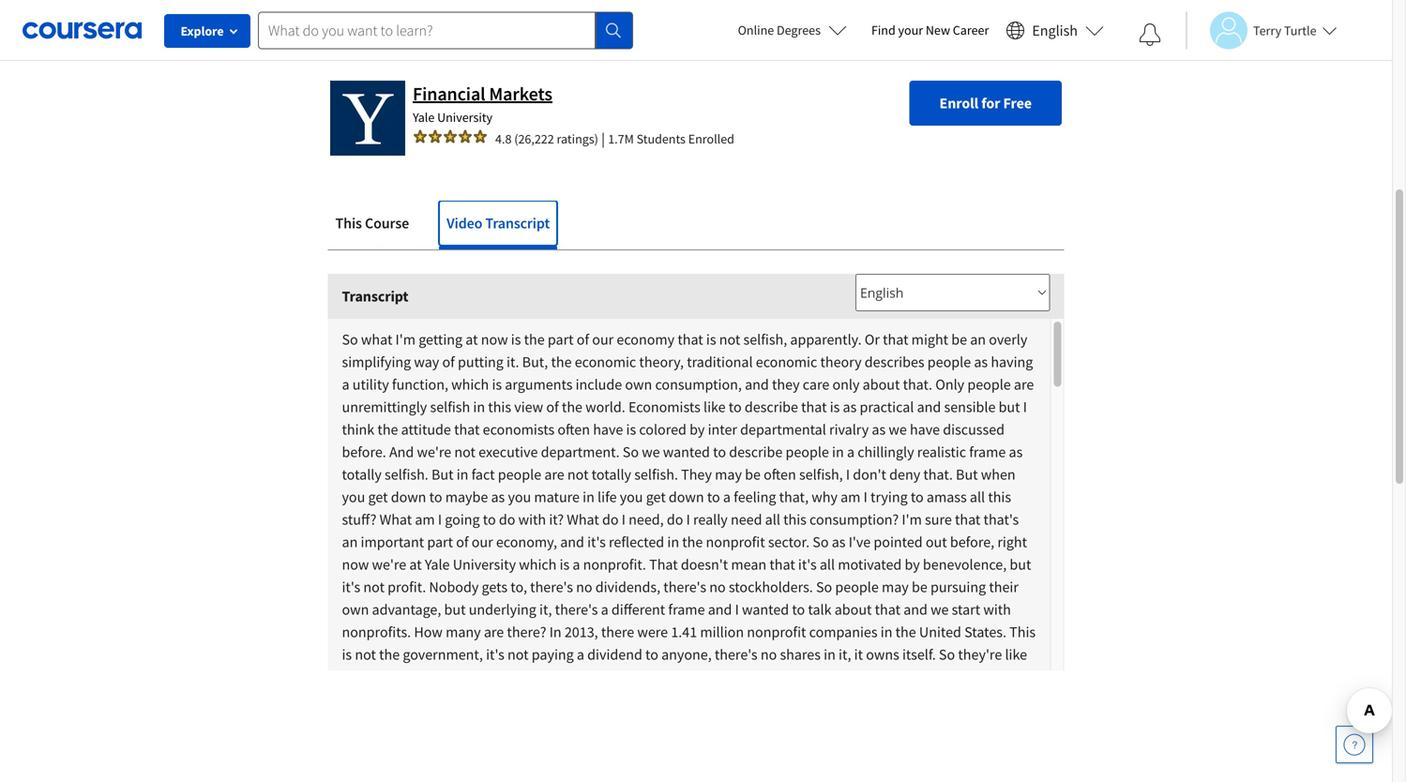 Task type: vqa. For each thing, say whether or not it's contained in the screenshot.
– See how your employees stack up against learners in your industry
no



Task type: describe. For each thing, give the bounding box(es) containing it.
1 vertical spatial like
[[1006, 646, 1028, 664]]

0 horizontal spatial our
[[472, 533, 493, 552]]

sector.
[[769, 533, 810, 552]]

0 horizontal spatial all
[[766, 510, 781, 529]]

trying
[[871, 488, 908, 507]]

for right 'exist'
[[483, 668, 501, 687]]

1 vertical spatial why
[[592, 713, 618, 732]]

states.
[[965, 623, 1007, 642]]

1 get from the left
[[368, 488, 388, 507]]

1 horizontal spatial selfish,
[[800, 465, 843, 484]]

have down employment
[[499, 736, 529, 754]]

putting
[[458, 353, 504, 371]]

not down "nonprofits."
[[355, 646, 376, 664]]

be right might
[[952, 330, 968, 349]]

the left world.
[[562, 398, 583, 416]]

at left all, at the bottom
[[848, 758, 860, 777]]

retire
[[342, 736, 376, 754]]

as left having on the top right of page
[[975, 353, 988, 371]]

the right the but,
[[551, 353, 572, 371]]

to down wonder
[[532, 736, 545, 754]]

all,
[[863, 758, 882, 777]]

rivalry
[[830, 420, 869, 439]]

the down really
[[683, 533, 703, 552]]

a right paying
[[577, 646, 585, 664]]

people up sensible
[[968, 375, 1012, 394]]

1 horizontal spatial united
[[920, 623, 962, 642]]

0 horizontal spatial no
[[576, 578, 593, 597]]

traditional
[[687, 353, 753, 371]]

dividends,
[[596, 578, 661, 597]]

coursera image
[[23, 15, 142, 45]]

1 horizontal spatial nothing.
[[494, 781, 547, 783]]

enroll for free button
[[910, 80, 1062, 126]]

i left 'need,' on the left of the page
[[622, 510, 626, 529]]

2 horizontal spatial this
[[989, 488, 1012, 507]]

show notifications image
[[1139, 23, 1162, 46]]

not up traditional
[[720, 330, 741, 349]]

1 vertical spatial don't
[[462, 736, 496, 754]]

a left nonprofit. in the bottom left of the page
[[573, 555, 580, 574]]

1 horizontal spatial they
[[615, 781, 643, 783]]

career
[[953, 22, 990, 38]]

2 get from the left
[[646, 488, 666, 507]]

to up really
[[708, 488, 721, 507]]

talk
[[809, 600, 832, 619]]

of right benefit
[[575, 668, 588, 687]]

is left colored
[[627, 420, 636, 439]]

|
[[602, 129, 605, 148]]

10.2%
[[674, 691, 713, 709]]

4.8 (26,222 ratings) | 1.7m students enrolled
[[496, 129, 735, 148]]

2 vertical spatial am
[[424, 758, 444, 777]]

you up doing,
[[436, 736, 459, 754]]

as down this?
[[598, 781, 612, 783]]

0 vertical spatial am
[[841, 488, 861, 507]]

have down 'itself.'
[[915, 668, 945, 687]]

1 vertical spatial with
[[984, 600, 1012, 619]]

0 horizontal spatial united
[[342, 691, 384, 709]]

0 vertical spatial describe
[[745, 398, 799, 416]]

0 vertical spatial our
[[593, 330, 614, 349]]

the left the workforce,
[[731, 691, 752, 709]]

you right life
[[620, 488, 643, 507]]

having
[[991, 353, 1034, 371]]

television
[[898, 736, 958, 754]]

the up employment
[[504, 668, 525, 687]]

yale university image
[[330, 80, 405, 156]]

reflected
[[609, 533, 665, 552]]

realistic
[[918, 443, 967, 462]]

0 vertical spatial their
[[990, 578, 1019, 597]]

are down having on the top right of page
[[1015, 375, 1035, 394]]

a up there
[[601, 600, 609, 619]]

income
[[703, 781, 749, 783]]

0 horizontal spatial like
[[704, 398, 726, 416]]

not down department.
[[568, 465, 589, 484]]

2 horizontal spatial they
[[772, 375, 800, 394]]

financial markets link
[[413, 82, 553, 105]]

as up rivalry
[[843, 398, 857, 416]]

mature
[[534, 488, 580, 507]]

consumption?
[[810, 510, 899, 529]]

economists
[[483, 420, 555, 439]]

0 vertical spatial by
[[690, 420, 705, 439]]

0 vertical spatial work
[[713, 713, 744, 732]]

underlying
[[469, 600, 537, 619]]

0 horizontal spatial nothing.
[[440, 713, 492, 732]]

this inside button
[[336, 214, 362, 233]]

1 horizontal spatial wanted
[[742, 600, 789, 619]]

0 vertical spatial about
[[863, 375, 900, 394]]

this course button
[[328, 201, 417, 246]]

long
[[567, 781, 595, 783]]

any
[[725, 758, 748, 777]]

it's down "underlying" at the bottom of the page
[[486, 646, 505, 664]]

1 vertical spatial we're
[[372, 555, 407, 574]]

you right so on the bottom of the page
[[1010, 713, 1033, 732]]

think
[[342, 420, 375, 439]]

do up long
[[578, 758, 595, 777]]

in right states
[[429, 691, 441, 709]]

at up "putting"
[[466, 330, 478, 349]]

0 horizontal spatial why
[[496, 758, 522, 777]]

0 vertical spatial in
[[550, 623, 562, 642]]

there
[[601, 623, 635, 642]]

function,
[[392, 375, 449, 394]]

economy,
[[496, 533, 558, 552]]

0 horizontal spatial nonprofits
[[579, 691, 644, 709]]

saying,
[[342, 758, 386, 777]]

1 horizontal spatial now
[[406, 736, 433, 754]]

going
[[445, 510, 480, 529]]

enroll
[[940, 94, 979, 112]]

it's down sector.
[[799, 555, 817, 574]]

to down the inter
[[713, 443, 726, 462]]

i left going
[[438, 510, 442, 529]]

students
[[637, 130, 686, 147]]

1 totally from the left
[[342, 465, 382, 484]]

that down sector.
[[770, 555, 796, 574]]

to down deny at bottom right
[[911, 488, 924, 507]]

nobody
[[429, 578, 479, 597]]

and up 'itself.'
[[904, 600, 928, 619]]

terry turtle button
[[1186, 12, 1338, 49]]

enrolled
[[689, 130, 735, 147]]

chillingly
[[858, 443, 915, 462]]

deny
[[890, 465, 921, 484]]

but down nobody
[[444, 600, 466, 619]]

1 vertical spatial what
[[389, 758, 421, 777]]

to up the inter
[[729, 398, 742, 416]]

sitting
[[740, 736, 780, 754]]

0 horizontal spatial they
[[418, 668, 448, 687]]

is up traditional
[[707, 330, 717, 349]]

not up fact on the left of the page
[[455, 443, 476, 462]]

0 vertical spatial working
[[365, 713, 416, 732]]

0 horizontal spatial may
[[715, 465, 742, 484]]

be left pursuing
[[912, 578, 928, 597]]

i up million
[[735, 600, 739, 619]]

have left causes
[[740, 668, 771, 687]]

i left really
[[687, 510, 691, 529]]

attitude
[[401, 420, 451, 439]]

sensible
[[945, 398, 996, 416]]

1 vertical spatial that.
[[924, 465, 953, 484]]

1 filled star image from the left
[[428, 129, 443, 144]]

owns
[[867, 646, 900, 664]]

utility
[[353, 375, 389, 394]]

i left doing,
[[447, 758, 451, 777]]

0 vertical spatial we
[[889, 420, 907, 439]]

of right way
[[442, 353, 455, 371]]

1 horizontal spatial all
[[820, 555, 835, 574]]

is down it?
[[560, 555, 570, 574]]

important
[[361, 533, 424, 552]]

online
[[738, 22, 775, 38]]

2 selfish. from the left
[[635, 465, 679, 484]]

so up talk
[[817, 578, 833, 597]]

What do you want to learn? text field
[[258, 12, 596, 49]]

then
[[666, 736, 695, 754]]

0 vertical spatial and
[[389, 443, 414, 462]]

you up stuff?
[[342, 488, 365, 507]]

2 what from the left
[[567, 510, 600, 529]]

1 should from the left
[[525, 758, 568, 777]]

have down then
[[646, 781, 676, 783]]

turtle
[[1285, 22, 1317, 39]]

online degrees
[[738, 22, 821, 38]]

selfish
[[430, 398, 470, 416]]

view
[[515, 398, 544, 416]]

1.41
[[671, 623, 698, 642]]

0 horizontal spatial their
[[591, 668, 620, 687]]

in up wonder
[[564, 691, 576, 709]]

those
[[878, 691, 913, 709]]

not down there?
[[508, 646, 529, 664]]

english
[[1033, 21, 1078, 40]]

in right selfish
[[473, 398, 485, 416]]

as down fact on the left of the page
[[491, 488, 505, 507]]

need
[[731, 510, 763, 529]]

mean
[[732, 555, 767, 574]]

in left life
[[583, 488, 595, 507]]

are up mature
[[545, 465, 565, 484]]

people down the volunteers
[[946, 713, 989, 732]]

but down would on the bottom of page
[[641, 736, 663, 754]]

1 vertical spatial own
[[342, 600, 369, 619]]

how
[[414, 623, 443, 642]]

2 horizontal spatial no
[[761, 646, 777, 664]]

so right working.
[[1014, 758, 1030, 777]]

for up sitting
[[747, 713, 765, 732]]

that up theory,
[[678, 330, 704, 349]]

help center image
[[1344, 734, 1367, 756]]

1 vertical spatial about
[[835, 600, 872, 619]]

1 horizontal spatial 2013,
[[565, 623, 598, 642]]

1 horizontal spatial this
[[784, 510, 807, 529]]

i up long
[[571, 758, 575, 777]]

i've
[[849, 533, 871, 552]]

0 horizontal spatial part
[[427, 533, 453, 552]]

1 horizontal spatial we're
[[417, 443, 452, 462]]

i down rivalry
[[846, 465, 850, 484]]

are down "underlying" at the bottom of the page
[[484, 623, 504, 642]]

1 horizontal spatial in
[[997, 668, 1009, 687]]

to down were
[[646, 646, 659, 664]]

1 vertical spatial describe
[[729, 443, 783, 462]]

1 vertical spatial by
[[905, 555, 920, 574]]

so down employment
[[495, 713, 511, 732]]

it?
[[549, 510, 564, 529]]

individuals.
[[342, 668, 415, 687]]

the up 'itself.'
[[896, 623, 917, 642]]

0 vertical spatial wanted
[[663, 443, 710, 462]]

for down states
[[419, 713, 437, 732]]

1 horizontal spatial nonprofits
[[846, 668, 912, 687]]

that up owns
[[875, 600, 901, 619]]

executive
[[479, 443, 538, 462]]

and up working.
[[961, 736, 985, 754]]

1 vertical spatial we
[[642, 443, 660, 462]]

there's up paying
[[555, 600, 598, 619]]

wonder
[[541, 713, 589, 732]]

feeling
[[734, 488, 777, 507]]

0 horizontal spatial selfish,
[[744, 330, 788, 349]]

1 horizontal spatial i'm
[[902, 510, 922, 529]]

many
[[446, 623, 481, 642]]

yale inside financial markets yale university
[[413, 109, 435, 126]]

english button
[[999, 0, 1112, 61]]

in down companies
[[824, 646, 836, 664]]

0 vertical spatial doesn't
[[681, 555, 729, 574]]

were
[[638, 623, 668, 642]]

to down deep
[[752, 781, 765, 783]]

as up chillingly
[[872, 420, 886, 439]]

0 horizontal spatial they
[[342, 781, 370, 783]]

not left profit.
[[364, 578, 385, 597]]

0 horizontal spatial transcript
[[342, 287, 409, 306]]

need,
[[629, 510, 664, 529]]

before.
[[342, 443, 386, 462]]

volunteers
[[939, 691, 1005, 709]]

1 horizontal spatial which
[[519, 555, 557, 574]]

1 horizontal spatial no
[[710, 578, 726, 597]]

1 vertical spatial work
[[548, 736, 579, 754]]

1 vertical spatial it,
[[839, 646, 852, 664]]

explore button
[[164, 14, 251, 48]]

people up only
[[928, 353, 972, 371]]

different
[[612, 600, 666, 619]]

that
[[650, 555, 678, 574]]

0 vertical spatial part
[[548, 330, 574, 349]]

0 vertical spatial nonprofit
[[706, 533, 766, 552]]

4.8
[[496, 130, 512, 147]]

1 vertical spatial doesn't
[[642, 758, 689, 777]]

at down nothing?
[[783, 736, 795, 754]]

and right retire
[[379, 736, 403, 754]]

1 vertical spatial now
[[342, 555, 369, 574]]

are up older
[[916, 691, 936, 709]]

economy
[[617, 330, 675, 349]]

2 horizontal spatial we
[[931, 600, 949, 619]]

1 horizontal spatial may
[[882, 578, 909, 597]]

the up who
[[1012, 668, 1033, 687]]

0 vertical spatial that.
[[903, 375, 933, 394]]

home
[[798, 736, 834, 754]]

there?
[[507, 623, 547, 642]]

0 vertical spatial why
[[812, 488, 838, 507]]

terry turtle
[[1254, 22, 1317, 39]]

0 vertical spatial own
[[625, 375, 653, 394]]

apparently.
[[791, 330, 862, 349]]

have down world.
[[593, 420, 624, 439]]

0 horizontal spatial with
[[519, 510, 546, 529]]

million
[[701, 623, 744, 642]]

0 vertical spatial now
[[481, 330, 508, 349]]

fact
[[472, 465, 495, 484]]

1 horizontal spatial often
[[764, 465, 797, 484]]

meaning,
[[786, 758, 845, 777]]

of down going
[[456, 533, 469, 552]]



Task type: locate. For each thing, give the bounding box(es) containing it.
it's up nonprofit. in the bottom left of the page
[[588, 533, 606, 552]]

0 horizontal spatial economic
[[575, 353, 637, 371]]

filled star image
[[428, 129, 443, 144], [443, 129, 458, 144], [473, 129, 488, 144]]

0 vertical spatial frame
[[970, 443, 1006, 462]]

filled star image
[[413, 129, 428, 144], [458, 129, 473, 144]]

but
[[432, 465, 454, 484], [956, 465, 979, 484]]

to left maybe
[[430, 488, 443, 507]]

it,
[[540, 600, 552, 619], [839, 646, 852, 664]]

amass
[[927, 488, 967, 507]]

0 horizontal spatial this
[[336, 214, 362, 233]]

course
[[365, 214, 409, 233]]

1 vertical spatial united
[[342, 691, 384, 709]]

in up that
[[668, 533, 680, 552]]

they
[[682, 465, 712, 484], [418, 668, 448, 687]]

older
[[910, 713, 943, 732]]

1 horizontal spatial down
[[669, 488, 705, 507]]

like up the inter
[[704, 398, 726, 416]]

2013, left there
[[565, 623, 598, 642]]

university inside financial markets yale university
[[437, 109, 493, 126]]

like down states.
[[1006, 646, 1028, 664]]

1 you're from the left
[[698, 736, 737, 754]]

way
[[414, 353, 440, 371]]

selfish.
[[385, 465, 429, 484], [635, 465, 679, 484]]

would
[[621, 713, 660, 732]]

nonprofit up shares
[[747, 623, 807, 642]]

that
[[678, 330, 704, 349], [883, 330, 909, 349], [802, 398, 827, 416], [454, 420, 480, 439], [955, 510, 981, 529], [770, 555, 796, 574], [875, 600, 901, 619]]

i'm
[[396, 330, 416, 349], [902, 510, 922, 529]]

but up amass at the bottom of page
[[956, 465, 979, 484]]

1 horizontal spatial work
[[713, 713, 744, 732]]

0 horizontal spatial an
[[342, 533, 358, 552]]

1 vertical spatial and
[[666, 668, 691, 687]]

0 horizontal spatial which
[[452, 375, 489, 394]]

so right department.
[[623, 443, 639, 462]]

be down television
[[938, 758, 954, 777]]

1 selfish. from the left
[[385, 465, 429, 484]]

video transcript
[[447, 214, 550, 233]]

course details tabs tab list
[[328, 201, 1065, 249]]

1 horizontal spatial don't
[[853, 465, 887, 484]]

department.
[[541, 443, 620, 462]]

2 horizontal spatial all
[[970, 488, 986, 507]]

dividend
[[588, 646, 643, 664]]

so right sector.
[[813, 533, 829, 552]]

0 horizontal spatial it,
[[540, 600, 552, 619]]

1 horizontal spatial it,
[[839, 646, 852, 664]]

the up individuals.
[[379, 646, 400, 664]]

1 horizontal spatial with
[[984, 600, 1012, 619]]

totally down the before.
[[342, 465, 382, 484]]

an down stuff?
[[342, 533, 358, 552]]

degrees
[[777, 22, 821, 38]]

1 horizontal spatial totally
[[592, 465, 632, 484]]

but up maybe
[[432, 465, 454, 484]]

1 horizontal spatial get
[[646, 488, 666, 507]]

a up really
[[724, 488, 731, 507]]

2 vertical spatial all
[[820, 555, 835, 574]]

1 down from the left
[[391, 488, 427, 507]]

0 horizontal spatial in
[[550, 623, 562, 642]]

now down important
[[342, 555, 369, 574]]

financial markets yale university
[[413, 82, 553, 126]]

getting
[[419, 330, 463, 349]]

enroll for free
[[940, 94, 1032, 112]]

what
[[380, 510, 412, 529], [567, 510, 600, 529]]

now
[[481, 330, 508, 349], [342, 555, 369, 574], [406, 736, 433, 754]]

causes
[[774, 668, 816, 687]]

what up important
[[380, 510, 412, 529]]

0 horizontal spatial 2013,
[[444, 691, 477, 709]]

0 horizontal spatial they're
[[863, 713, 907, 732]]

2 should from the left
[[892, 758, 935, 777]]

as up "when"
[[1009, 443, 1023, 462]]

what up up
[[389, 758, 421, 777]]

they down it
[[615, 781, 643, 783]]

do down life
[[603, 510, 619, 529]]

i down having on the top right of page
[[1024, 398, 1028, 416]]

1 horizontal spatial by
[[905, 555, 920, 574]]

0 vertical spatial with
[[519, 510, 546, 529]]

0 vertical spatial they
[[682, 465, 712, 484]]

but
[[999, 398, 1021, 416], [1010, 555, 1032, 574], [444, 600, 466, 619], [641, 736, 663, 754]]

2 filled star image from the left
[[443, 129, 458, 144]]

am left doing,
[[424, 758, 444, 777]]

with up states.
[[984, 600, 1012, 619]]

advantage,
[[372, 600, 441, 619]]

0 vertical spatial 2013,
[[565, 623, 598, 642]]

should up as
[[525, 758, 568, 777]]

0 vertical spatial which
[[452, 375, 489, 394]]

1 vertical spatial nothing.
[[494, 781, 547, 783]]

1 vertical spatial their
[[591, 668, 620, 687]]

work up sitting
[[713, 713, 744, 732]]

i left the trying
[[864, 488, 868, 507]]

about up companies
[[835, 600, 872, 619]]

causes.
[[948, 668, 994, 687]]

describe up departmental
[[745, 398, 799, 416]]

at
[[466, 330, 478, 349], [410, 555, 422, 574], [783, 736, 795, 754], [848, 758, 860, 777]]

1 horizontal spatial like
[[1006, 646, 1028, 664]]

university down financial
[[437, 109, 493, 126]]

am left going
[[415, 510, 435, 529]]

for inside button
[[982, 94, 1001, 112]]

and
[[745, 375, 769, 394], [918, 398, 942, 416], [561, 533, 585, 552], [708, 600, 732, 619], [904, 600, 928, 619], [819, 668, 843, 687], [379, 736, 403, 754], [961, 736, 985, 754]]

a left utility
[[342, 375, 350, 394]]

1 vertical spatial they
[[418, 668, 448, 687]]

now up "putting"
[[481, 330, 508, 349]]

2 horizontal spatial why
[[812, 488, 838, 507]]

2 totally from the left
[[592, 465, 632, 484]]

the left income
[[679, 781, 700, 783]]

video placeholder image
[[330, 0, 1062, 56]]

0 vertical spatial this
[[488, 398, 512, 416]]

government,
[[403, 646, 483, 664]]

this down "when"
[[989, 488, 1012, 507]]

2 vertical spatial this
[[784, 510, 807, 529]]

we down colored
[[642, 443, 660, 462]]

selfish. down the before.
[[385, 465, 429, 484]]

2 economic from the left
[[756, 353, 818, 371]]

yale up nobody
[[425, 555, 450, 574]]

that.
[[903, 375, 933, 394], [924, 465, 953, 484]]

life
[[598, 488, 617, 507]]

they left 'care'
[[772, 375, 800, 394]]

get
[[368, 488, 388, 507], [646, 488, 666, 507]]

1 economic from the left
[[575, 353, 637, 371]]

0 horizontal spatial don't
[[462, 736, 496, 754]]

free
[[1004, 94, 1032, 112]]

1 vertical spatial 2013,
[[444, 691, 477, 709]]

there's right to,
[[530, 578, 573, 597]]

states
[[387, 691, 426, 709]]

1 horizontal spatial they're
[[959, 646, 1003, 664]]

1 vertical spatial nonprofit
[[747, 623, 807, 642]]

paying
[[532, 646, 574, 664]]

0 horizontal spatial and
[[389, 443, 414, 462]]

1 vertical spatial university
[[453, 555, 516, 574]]

0 vertical spatial an
[[971, 330, 987, 349]]

economic
[[575, 353, 637, 371], [756, 353, 818, 371]]

part up the but,
[[548, 330, 574, 349]]

gets
[[482, 578, 508, 597]]

is down "putting"
[[492, 375, 502, 394]]

0 horizontal spatial this
[[488, 398, 512, 416]]

0 horizontal spatial own
[[342, 600, 369, 619]]

do up "economy,"
[[499, 510, 516, 529]]

0 horizontal spatial i'm
[[396, 330, 416, 349]]

to,
[[511, 578, 527, 597]]

down up important
[[391, 488, 427, 507]]

0 vertical spatial what
[[361, 330, 393, 349]]

for down doing,
[[473, 781, 491, 783]]

as
[[975, 353, 988, 371], [843, 398, 857, 416], [872, 420, 886, 439], [1009, 443, 1023, 462], [491, 488, 505, 507], [832, 533, 846, 552], [598, 781, 612, 783]]

sure
[[925, 510, 952, 529]]

their
[[990, 578, 1019, 597], [591, 668, 620, 687]]

0 vertical spatial united
[[920, 623, 962, 642]]

in up paying
[[550, 623, 562, 642]]

and down it?
[[561, 533, 585, 552]]

have up income
[[692, 758, 722, 777]]

1 vertical spatial wanted
[[742, 600, 789, 619]]

economic up 'care'
[[756, 353, 818, 371]]

right
[[998, 533, 1028, 552]]

when
[[982, 465, 1016, 484]]

practical
[[860, 398, 915, 416]]

and down traditional
[[745, 375, 769, 394]]

of up include
[[577, 330, 590, 349]]

and down only
[[918, 398, 942, 416]]

all left the motivated
[[820, 555, 835, 574]]

to left talk
[[792, 600, 806, 619]]

people down departmental
[[786, 443, 830, 462]]

nonprofits.
[[342, 623, 411, 642]]

doesn't
[[681, 555, 729, 574], [642, 758, 689, 777]]

1 vertical spatial all
[[766, 510, 781, 529]]

do right 'need,' on the left of the page
[[667, 510, 684, 529]]

markets
[[489, 82, 553, 105]]

cause.
[[623, 668, 663, 687]]

really
[[694, 510, 728, 529]]

only
[[833, 375, 860, 394]]

our left economy
[[593, 330, 614, 349]]

maybe
[[446, 488, 488, 507]]

some
[[825, 691, 859, 709]]

what
[[361, 330, 393, 349], [389, 758, 421, 777]]

this
[[488, 398, 512, 416], [989, 488, 1012, 507], [784, 510, 807, 529]]

None search field
[[258, 12, 634, 49]]

2 you're from the left
[[988, 736, 1028, 754]]

yale inside "so what i'm getting at now is the part of our  economy that is not selfish, apparently.  or that might be an overly simplifying way of putting it.  but, the economic theory, traditional economic theory  describes people as having a utility function, which is  arguments include own consumption, and they care only about that.  only people are unremittingly  selfish in this view of the world.  economists like to describe that is as practical and sensible but  i think the attitude that economists often have is colored  by inter departmental rivalry as we have discussed before.  and we're not executive department.  so we wanted to describe people in a chillingly  realistic frame as totally selfish.  but in fact people are not totally selfish.  they may be often selfish, i don't deny that.  but when you get down to maybe as you mature in  life you get down to a feeling that,  why am i trying to amass all this stuff?  what am i going to do with it?  what do i need, do i really need all this consumption?  i'm sure that that's an important part of our economy, and  it's reflected in the nonprofit sector.  so as i've pointed out before,  right now we're at yale university which is a nonprofit.  that doesn't mean that it's all motivated by benevolence, but it's not profit.  nobody gets to, there's no dividends, there's no stockholders.  so people may be pursuing their own advantage, but underlying it, there's  a different frame and i wanted to talk about that and we start with nonprofits.  how many are there?  in 2013, there were 1.41 million nonprofit companies in the united states.  this is not the government, it's not paying a dividend to anyone,  there's no shares in it, it owns itself.  so they're like individuals.  they exist for the benefit of their cause.  and people have causes and nonprofits have causes.  in the united states in 2013,  employment in nonprofits was 10.2% of the workforce,  some of those are volunteers who are working for nothing.  so you wonder why would anyone work for nothing?  often they're older people so you retire and now you don't have to work anymore but  then you're sitting at home watching television and you're saying,  what am i doing, why should i do this?  it doesn't have any deep meaning, at all, i should be working.  so they end up working for nothing.  as long as they have the income to support themselves"
[[425, 555, 450, 574]]

1 vertical spatial this
[[1010, 623, 1036, 642]]

so
[[992, 713, 1007, 732]]

1 vertical spatial am
[[415, 510, 435, 529]]

often
[[825, 713, 860, 732]]

0 vertical spatial often
[[558, 420, 590, 439]]

0 vertical spatial nonprofits
[[846, 668, 912, 687]]

no up million
[[710, 578, 726, 597]]

often up that,
[[764, 465, 797, 484]]

this?
[[598, 758, 627, 777]]

yale university link
[[413, 109, 493, 126]]

anyone,
[[662, 646, 712, 664]]

university up the gets
[[453, 555, 516, 574]]

the up the but,
[[524, 330, 545, 349]]

our
[[593, 330, 614, 349], [472, 533, 493, 552]]

1 filled star image from the left
[[413, 129, 428, 144]]

it's up "nonprofits."
[[342, 578, 361, 597]]

might
[[912, 330, 949, 349]]

1 horizontal spatial but
[[956, 465, 979, 484]]

1 vertical spatial may
[[882, 578, 909, 597]]

2013,
[[565, 623, 598, 642], [444, 691, 477, 709]]

doing,
[[454, 758, 493, 777]]

do
[[499, 510, 516, 529], [603, 510, 619, 529], [667, 510, 684, 529], [578, 758, 595, 777]]

not
[[720, 330, 741, 349], [455, 443, 476, 462], [568, 465, 589, 484], [364, 578, 385, 597], [355, 646, 376, 664], [508, 646, 529, 664]]

theory
[[821, 353, 862, 371]]

1 horizontal spatial transcript
[[486, 214, 550, 233]]

you're down so on the bottom of the page
[[988, 736, 1028, 754]]

1 horizontal spatial own
[[625, 375, 653, 394]]

that's
[[984, 510, 1020, 529]]

or
[[865, 330, 880, 349]]

that up before,
[[955, 510, 981, 529]]

working.
[[957, 758, 1011, 777]]

1 horizontal spatial an
[[971, 330, 987, 349]]

why right doing,
[[496, 758, 522, 777]]

describe down departmental
[[729, 443, 783, 462]]

end
[[373, 781, 397, 783]]

1 but from the left
[[432, 465, 454, 484]]

by left the inter
[[690, 420, 705, 439]]

in
[[473, 398, 485, 416], [833, 443, 844, 462], [457, 465, 469, 484], [583, 488, 595, 507], [668, 533, 680, 552], [881, 623, 893, 642], [824, 646, 836, 664], [429, 691, 441, 709], [564, 691, 576, 709]]

watching
[[837, 736, 895, 754]]

frame up 1.41
[[669, 600, 705, 619]]

0 vertical spatial selfish,
[[744, 330, 788, 349]]

in up owns
[[881, 623, 893, 642]]

find your new career
[[872, 22, 990, 38]]

they're down states.
[[959, 646, 1003, 664]]

2 but from the left
[[956, 465, 979, 484]]

transcript inside button
[[486, 214, 550, 233]]

frame
[[970, 443, 1006, 462], [669, 600, 705, 619]]

which
[[452, 375, 489, 394], [519, 555, 557, 574]]

0 vertical spatial like
[[704, 398, 726, 416]]

work down wonder
[[548, 736, 579, 754]]

anymore
[[582, 736, 638, 754]]

1 horizontal spatial working
[[419, 781, 470, 783]]

0 horizontal spatial get
[[368, 488, 388, 507]]

to
[[729, 398, 742, 416], [713, 443, 726, 462], [430, 488, 443, 507], [708, 488, 721, 507], [911, 488, 924, 507], [483, 510, 496, 529], [792, 600, 806, 619], [646, 646, 659, 664], [532, 736, 545, 754], [752, 781, 765, 783]]

united
[[920, 623, 962, 642], [342, 691, 384, 709]]

0 vertical spatial it,
[[540, 600, 552, 619]]

0 vertical spatial i'm
[[396, 330, 416, 349]]

2 down from the left
[[669, 488, 705, 507]]

up
[[400, 781, 416, 783]]

this inside "so what i'm getting at now is the part of our  economy that is not selfish, apparently.  or that might be an overly simplifying way of putting it.  but, the economic theory, traditional economic theory  describes people as having a utility function, which is  arguments include own consumption, and they care only about that.  only people are unremittingly  selfish in this view of the world.  economists like to describe that is as practical and sensible but  i think the attitude that economists often have is colored  by inter departmental rivalry as we have discussed before.  and we're not executive department.  so we wanted to describe people in a chillingly  realistic frame as totally selfish.  but in fact people are not totally selfish.  they may be often selfish, i don't deny that.  but when you get down to maybe as you mature in  life you get down to a feeling that,  why am i trying to amass all this stuff?  what am i going to do with it?  what do i need, do i really need all this consumption?  i'm sure that that's an important part of our economy, and  it's reflected in the nonprofit sector.  so as i've pointed out before,  right now we're at yale university which is a nonprofit.  that doesn't mean that it's all motivated by benevolence, but it's not profit.  nobody gets to, there's no dividends, there's no stockholders.  so people may be pursuing their own advantage, but underlying it, there's  a different frame and i wanted to talk about that and we start with nonprofits.  how many are there?  in 2013, there were 1.41 million nonprofit companies in the united states.  this is not the government, it's not paying a dividend to anyone,  there's no shares in it, it owns itself.  so they're like individuals.  they exist for the benefit of their cause.  and people have causes and nonprofits have causes.  in the united states in 2013,  employment in nonprofits was 10.2% of the workforce,  some of those are volunteers who are working for nothing.  so you wonder why would anyone work for nothing?  often they're older people so you retire and now you don't have to work anymore but  then you're sitting at home watching television and you're saying,  what am i doing, why should i do this?  it doesn't have any deep meaning, at all, i should be working.  so they end up working for nothing.  as long as they have the income to support themselves"
[[1010, 623, 1036, 642]]

don't up doing,
[[462, 736, 496, 754]]

nonprofit.
[[583, 555, 647, 574]]

a down rivalry
[[847, 443, 855, 462]]

1 vertical spatial part
[[427, 533, 453, 552]]

1 vertical spatial frame
[[669, 600, 705, 619]]

be up 'feeling'
[[745, 465, 761, 484]]

1 horizontal spatial and
[[666, 668, 691, 687]]

nonprofit down need
[[706, 533, 766, 552]]

1 horizontal spatial we
[[889, 420, 907, 439]]

we down practical on the right bottom of page
[[889, 420, 907, 439]]

should down television
[[892, 758, 935, 777]]

it
[[630, 758, 639, 777]]

online degrees button
[[723, 9, 863, 51]]

0 horizontal spatial but
[[432, 465, 454, 484]]

1 horizontal spatial why
[[592, 713, 618, 732]]

but,
[[522, 353, 548, 371]]

university inside "so what i'm getting at now is the part of our  economy that is not selfish, apparently.  or that might be an overly simplifying way of putting it.  but, the economic theory, traditional economic theory  describes people as having a utility function, which is  arguments include own consumption, and they care only about that.  only people are unremittingly  selfish in this view of the world.  economists like to describe that is as practical and sensible but  i think the attitude that economists often have is colored  by inter departmental rivalry as we have discussed before.  and we're not executive department.  so we wanted to describe people in a chillingly  realistic frame as totally selfish.  but in fact people are not totally selfish.  they may be often selfish, i don't deny that.  but when you get down to maybe as you mature in  life you get down to a feeling that,  why am i trying to amass all this stuff?  what am i going to do with it?  what do i need, do i really need all this consumption?  i'm sure that that's an important part of our economy, and  it's reflected in the nonprofit sector.  so as i've pointed out before,  right now we're at yale university which is a nonprofit.  that doesn't mean that it's all motivated by benevolence, but it's not profit.  nobody gets to, there's no dividends, there's no stockholders.  so people may be pursuing their own advantage, but underlying it, there's  a different frame and i wanted to talk about that and we start with nonprofits.  how many are there?  in 2013, there were 1.41 million nonprofit companies in the united states.  this is not the government, it's not paying a dividend to anyone,  there's no shares in it, it owns itself.  so they're like individuals.  they exist for the benefit of their cause.  and people have causes and nonprofits have causes.  in the united states in 2013,  employment in nonprofits was 10.2% of the workforce,  some of those are volunteers who are working for nothing.  so you wonder why would anyone work for nothing?  often they're older people so you retire and now you don't have to work anymore but  then you're sitting at home watching television and you're saying,  what am i doing, why should i do this?  it doesn't have any deep meaning, at all, i should be working.  so they end up working for nothing.  as long as they have the income to support themselves"
[[453, 555, 516, 574]]

3 filled star image from the left
[[473, 129, 488, 144]]

benefit
[[528, 668, 572, 687]]

but right sensible
[[999, 398, 1021, 416]]

stuff?
[[342, 510, 377, 529]]

(26,222
[[515, 130, 554, 147]]

exist
[[451, 668, 480, 687]]

you left mature
[[508, 488, 531, 507]]

2 filled star image from the left
[[458, 129, 473, 144]]

1 what from the left
[[380, 510, 412, 529]]

of right 10.2%
[[716, 691, 728, 709]]



